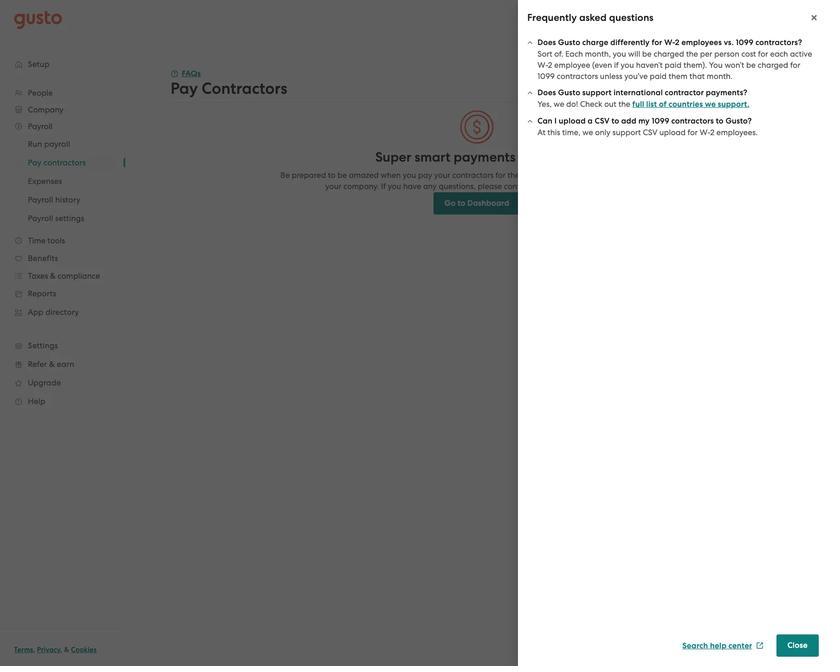 Task type: vqa. For each thing, say whether or not it's contained in the screenshot.
"them"
yes



Task type: describe. For each thing, give the bounding box(es) containing it.
be prepared to be amazed when you pay your contractors for the first time. but first, please finish setting up your company. if you have any questions, please contact us at
[[281, 171, 674, 191]]

contractors inside sort of. each month, you will be charged the per person cost for each active w-2 employee (even if you haven't paid them). you won't be charged for 1099 contractors unless you've paid them that month.
[[557, 72, 599, 81]]

privacy
[[37, 646, 60, 654]]

per
[[701, 49, 713, 59]]

1 horizontal spatial we
[[583, 128, 594, 137]]

cookies button
[[71, 644, 97, 656]]

this
[[548, 128, 561, 137]]

pay
[[171, 79, 198, 98]]

to right the go
[[458, 198, 466, 208]]

does gusto charge differently for w-2 employees vs. 1099 contractors?
[[538, 38, 803, 47]]

for down active
[[791, 60, 801, 70]]

super
[[376, 149, 412, 165]]

super smart payments start here
[[376, 149, 579, 165]]

full list of countries we support. link
[[633, 99, 750, 109]]

1 vertical spatial please
[[478, 182, 502, 191]]

frequently asked questions dialog
[[518, 0, 829, 666]]

search
[[683, 641, 709, 651]]

&
[[64, 646, 69, 654]]

differently
[[611, 38, 650, 47]]

does gusto support international contractor payments?
[[538, 88, 748, 98]]

gusto for charge
[[559, 38, 581, 47]]

each
[[566, 49, 584, 59]]

that
[[690, 72, 705, 81]]

amazed
[[349, 171, 379, 180]]

finish
[[616, 171, 636, 180]]

1 vertical spatial be
[[747, 60, 756, 70]]

won't
[[725, 60, 745, 70]]

add
[[622, 116, 637, 126]]

faqs
[[182, 69, 201, 79]]

1099 inside sort of. each month, you will be charged the per person cost for each active w-2 employee (even if you haven't paid them). you won't be charged for 1099 contractors unless you've paid them that month.
[[538, 72, 555, 81]]

a
[[588, 116, 593, 126]]

yes, we do! check out the full list of countries we support.
[[538, 99, 750, 109]]

0 vertical spatial please
[[590, 171, 614, 180]]

contractors?
[[756, 38, 803, 47]]

you
[[710, 60, 723, 70]]

be inside be prepared to be amazed when you pay your contractors for the first time. but first, please finish setting up your company. if you have any questions, please contact us at
[[338, 171, 347, 180]]

of.
[[555, 49, 564, 59]]

haven't
[[637, 60, 663, 70]]

when
[[381, 171, 401, 180]]

we inside yes, we do! check out the full list of countries we support.
[[554, 99, 565, 109]]

month.
[[707, 72, 733, 81]]

go to dashboard
[[445, 198, 510, 208]]

countries
[[669, 99, 704, 109]]

contact
[[504, 182, 532, 191]]

active
[[791, 49, 813, 59]]

prepared
[[292, 171, 326, 180]]

here
[[551, 149, 579, 165]]

international
[[614, 88, 663, 98]]

payments
[[454, 149, 516, 165]]

check
[[581, 99, 603, 109]]

dashboard
[[468, 198, 510, 208]]

you right "if"
[[388, 182, 402, 191]]

them
[[669, 72, 688, 81]]

1 vertical spatial paid
[[650, 72, 667, 81]]

1 , from the left
[[33, 646, 35, 654]]

contractors for can i upload a csv to add my 1099 contractors to gusto?
[[672, 116, 715, 126]]

search help center
[[683, 641, 753, 651]]

2 inside sort of. each month, you will be charged the per person cost for each active w-2 employee (even if you haven't paid them). you won't be charged for 1099 contractors unless you've paid them that month.
[[549, 60, 553, 70]]

1 vertical spatial support
[[613, 128, 642, 137]]

can i upload a csv to add my 1099 contractors to gusto?
[[538, 116, 753, 126]]

terms , privacy , & cookies
[[14, 646, 97, 654]]

employees
[[682, 38, 723, 47]]

frequently asked questions
[[528, 12, 654, 24]]

time.
[[538, 171, 556, 180]]

(even
[[593, 60, 613, 70]]

1 horizontal spatial 2
[[676, 38, 680, 47]]

first
[[522, 171, 536, 180]]

privacy link
[[37, 646, 60, 654]]

at
[[544, 182, 552, 191]]

1 horizontal spatial upload
[[660, 128, 686, 137]]

help
[[711, 641, 727, 651]]

them).
[[684, 60, 708, 70]]

contractors for be prepared to be amazed when you pay your contractors for the first time. but first, please finish setting up your company. if you have any questions, please contact us at
[[453, 171, 494, 180]]

be
[[281, 171, 290, 180]]

vs.
[[725, 38, 734, 47]]

do!
[[567, 99, 579, 109]]

of
[[660, 99, 667, 109]]

asked
[[580, 12, 607, 24]]

if
[[381, 182, 386, 191]]

charge
[[583, 38, 609, 47]]

to inside be prepared to be amazed when you pay your contractors for the first time. but first, please finish setting up your company. if you have any questions, please contact us at
[[328, 171, 336, 180]]

for down full list of countries we support. link
[[688, 128, 698, 137]]

have
[[403, 182, 422, 191]]

you've
[[625, 72, 648, 81]]

cookies
[[71, 646, 97, 654]]

2 , from the left
[[60, 646, 62, 654]]

account menu element
[[650, 0, 815, 39]]

does for does gusto support international contractor payments?
[[538, 88, 557, 98]]

setting
[[637, 171, 663, 180]]

my
[[639, 116, 650, 126]]

terms link
[[14, 646, 33, 654]]



Task type: locate. For each thing, give the bounding box(es) containing it.
to left add
[[612, 116, 620, 126]]

1 vertical spatial upload
[[660, 128, 686, 137]]

2 gusto from the top
[[559, 88, 581, 98]]

you
[[613, 49, 627, 59], [621, 60, 635, 70], [403, 171, 417, 180], [388, 182, 402, 191]]

the inside be prepared to be amazed when you pay your contractors for the first time. but first, please finish setting up your company. if you have any questions, please contact us at
[[508, 171, 520, 180]]

2 horizontal spatial contractors
[[672, 116, 715, 126]]

csv
[[595, 116, 610, 126], [643, 128, 658, 137]]

please
[[590, 171, 614, 180], [478, 182, 502, 191]]

to right prepared at the left top
[[328, 171, 336, 180]]

0 horizontal spatial 1099
[[538, 72, 555, 81]]

yes,
[[538, 99, 552, 109]]

0 horizontal spatial ,
[[33, 646, 35, 654]]

0 vertical spatial the
[[687, 49, 699, 59]]

support.
[[718, 99, 750, 109]]

to left gusto?
[[716, 116, 724, 126]]

pay
[[418, 171, 433, 180]]

at
[[538, 128, 546, 137]]

contractor
[[665, 88, 705, 98]]

i
[[555, 116, 557, 126]]

the inside yes, we do! check out the full list of countries we support.
[[619, 99, 631, 109]]

close button
[[777, 635, 820, 657]]

at this time, we only support csv upload for w-2 employees.
[[538, 128, 759, 137]]

0 horizontal spatial 2
[[549, 60, 553, 70]]

your up any
[[435, 171, 451, 180]]

1 vertical spatial 2
[[549, 60, 553, 70]]

contractors
[[202, 79, 288, 98]]

0 vertical spatial w-
[[665, 38, 676, 47]]

2 horizontal spatial be
[[747, 60, 756, 70]]

1 does from the top
[[538, 38, 557, 47]]

terms
[[14, 646, 33, 654]]

contractors
[[557, 72, 599, 81], [672, 116, 715, 126], [453, 171, 494, 180]]

your down prepared at the left top
[[326, 182, 342, 191]]

w-
[[665, 38, 676, 47], [538, 60, 549, 70], [700, 128, 711, 137]]

w- down the sort
[[538, 60, 549, 70]]

0 horizontal spatial please
[[478, 182, 502, 191]]

0 vertical spatial gusto
[[559, 38, 581, 47]]

gusto up each
[[559, 38, 581, 47]]

0 vertical spatial does
[[538, 38, 557, 47]]

be left amazed in the left of the page
[[338, 171, 347, 180]]

sort
[[538, 49, 553, 59]]

search help center link
[[683, 641, 764, 651]]

0 horizontal spatial your
[[326, 182, 342, 191]]

your
[[435, 171, 451, 180], [326, 182, 342, 191]]

support up check
[[583, 88, 612, 98]]

1 horizontal spatial please
[[590, 171, 614, 180]]

upload up time,
[[559, 116, 586, 126]]

2 vertical spatial contractors
[[453, 171, 494, 180]]

1099 up cost
[[736, 38, 754, 47]]

charged down each
[[758, 60, 789, 70]]

gusto up do!
[[559, 88, 581, 98]]

1 vertical spatial your
[[326, 182, 342, 191]]

0 vertical spatial 1099
[[736, 38, 754, 47]]

1 horizontal spatial support
[[613, 128, 642, 137]]

0 vertical spatial be
[[643, 49, 652, 59]]

go
[[445, 198, 456, 208]]

2 vertical spatial the
[[508, 171, 520, 180]]

1 horizontal spatial contractors
[[557, 72, 599, 81]]

questions,
[[439, 182, 476, 191]]

be down cost
[[747, 60, 756, 70]]

we down payments?
[[706, 99, 717, 109]]

0 horizontal spatial we
[[554, 99, 565, 109]]

1 vertical spatial does
[[538, 88, 557, 98]]

, left &
[[60, 646, 62, 654]]

, left privacy
[[33, 646, 35, 654]]

the left full
[[619, 99, 631, 109]]

if
[[615, 60, 619, 70]]

company.
[[344, 182, 379, 191]]

time,
[[563, 128, 581, 137]]

2 left employees.
[[711, 128, 715, 137]]

home image
[[14, 10, 62, 29]]

be
[[643, 49, 652, 59], [747, 60, 756, 70], [338, 171, 347, 180]]

be up haven't
[[643, 49, 652, 59]]

upload down of
[[660, 128, 686, 137]]

2 horizontal spatial the
[[687, 49, 699, 59]]

2 down the sort
[[549, 60, 553, 70]]

for right cost
[[759, 49, 769, 59]]

any
[[424, 182, 437, 191]]

0 vertical spatial support
[[583, 88, 612, 98]]

charged down does gusto charge differently for w-2 employees vs. 1099 contractors?
[[654, 49, 685, 59]]

1 horizontal spatial w-
[[665, 38, 676, 47]]

please right first,
[[590, 171, 614, 180]]

charged
[[654, 49, 685, 59], [758, 60, 789, 70]]

2 vertical spatial 2
[[711, 128, 715, 137]]

0 horizontal spatial contractors
[[453, 171, 494, 180]]

employee
[[555, 60, 591, 70]]

the up them).
[[687, 49, 699, 59]]

paid down haven't
[[650, 72, 667, 81]]

the inside sort of. each month, you will be charged the per person cost for each active w-2 employee (even if you haven't paid them). you won't be charged for 1099 contractors unless you've paid them that month.
[[687, 49, 699, 59]]

we left do!
[[554, 99, 565, 109]]

0 vertical spatial 2
[[676, 38, 680, 47]]

each
[[771, 49, 789, 59]]

1 vertical spatial csv
[[643, 128, 658, 137]]

out
[[605, 99, 617, 109]]

1 vertical spatial gusto
[[559, 88, 581, 98]]

1 vertical spatial the
[[619, 99, 631, 109]]

2 horizontal spatial w-
[[700, 128, 711, 137]]

0 vertical spatial upload
[[559, 116, 586, 126]]

gusto for support
[[559, 88, 581, 98]]

0 horizontal spatial csv
[[595, 116, 610, 126]]

0 horizontal spatial support
[[583, 88, 612, 98]]

contractors down employee
[[557, 72, 599, 81]]

does up the sort
[[538, 38, 557, 47]]

list
[[647, 99, 658, 109]]

illustration of a coin image
[[460, 110, 495, 144]]

0 horizontal spatial the
[[508, 171, 520, 180]]

2 horizontal spatial 1099
[[736, 38, 754, 47]]

for
[[652, 38, 663, 47], [759, 49, 769, 59], [791, 60, 801, 70], [688, 128, 698, 137], [496, 171, 506, 180]]

support
[[583, 88, 612, 98], [613, 128, 642, 137]]

1099 right the my
[[652, 116, 670, 126]]

support down add
[[613, 128, 642, 137]]

1 horizontal spatial charged
[[758, 60, 789, 70]]

first,
[[572, 171, 588, 180]]

you up have
[[403, 171, 417, 180]]

up
[[664, 171, 674, 180]]

2 horizontal spatial 2
[[711, 128, 715, 137]]

for up haven't
[[652, 38, 663, 47]]

gusto?
[[726, 116, 753, 126]]

we down a
[[583, 128, 594, 137]]

the
[[687, 49, 699, 59], [619, 99, 631, 109], [508, 171, 520, 180]]

,
[[33, 646, 35, 654], [60, 646, 62, 654]]

1 horizontal spatial csv
[[643, 128, 658, 137]]

0 vertical spatial your
[[435, 171, 451, 180]]

2 vertical spatial w-
[[700, 128, 711, 137]]

go to dashboard link
[[434, 192, 521, 215]]

w- down full list of countries we support. link
[[700, 128, 711, 137]]

0 vertical spatial contractors
[[557, 72, 599, 81]]

0 vertical spatial paid
[[665, 60, 682, 70]]

1 horizontal spatial the
[[619, 99, 631, 109]]

we
[[554, 99, 565, 109], [706, 99, 717, 109], [583, 128, 594, 137]]

payments?
[[707, 88, 748, 98]]

faqs button
[[171, 68, 201, 79]]

1 vertical spatial contractors
[[672, 116, 715, 126]]

1 horizontal spatial your
[[435, 171, 451, 180]]

0 vertical spatial csv
[[595, 116, 610, 126]]

2
[[676, 38, 680, 47], [549, 60, 553, 70], [711, 128, 715, 137]]

month,
[[586, 49, 611, 59]]

close
[[788, 641, 808, 650]]

does up yes,
[[538, 88, 557, 98]]

2 does from the top
[[538, 88, 557, 98]]

2 vertical spatial be
[[338, 171, 347, 180]]

csv up only
[[595, 116, 610, 126]]

paid up them
[[665, 60, 682, 70]]

full
[[633, 99, 645, 109]]

can
[[538, 116, 553, 126]]

w- up sort of. each month, you will be charged the per person cost for each active w-2 employee (even if you haven't paid them). you won't be charged for 1099 contractors unless you've paid them that month.
[[665, 38, 676, 47]]

0 vertical spatial charged
[[654, 49, 685, 59]]

0 horizontal spatial w-
[[538, 60, 549, 70]]

for inside be prepared to be amazed when you pay your contractors for the first time. but first, please finish setting up your company. if you have any questions, please contact us at
[[496, 171, 506, 180]]

does for does gusto charge differently for w-2 employees vs. 1099 contractors?
[[538, 38, 557, 47]]

1 horizontal spatial ,
[[60, 646, 62, 654]]

please up dashboard
[[478, 182, 502, 191]]

start
[[519, 149, 548, 165]]

1 horizontal spatial be
[[643, 49, 652, 59]]

you right if
[[621, 60, 635, 70]]

2 vertical spatial 1099
[[652, 116, 670, 126]]

csv down 'can i upload a csv to add my 1099 contractors to gusto?'
[[643, 128, 658, 137]]

w- inside sort of. each month, you will be charged the per person cost for each active w-2 employee (even if you haven't paid them). you won't be charged for 1099 contractors unless you've paid them that month.
[[538, 60, 549, 70]]

center
[[729, 641, 753, 651]]

questions
[[610, 12, 654, 24]]

only
[[596, 128, 611, 137]]

0 horizontal spatial charged
[[654, 49, 685, 59]]

1 vertical spatial w-
[[538, 60, 549, 70]]

frequently
[[528, 12, 577, 24]]

but
[[558, 171, 570, 180]]

2 horizontal spatial we
[[706, 99, 717, 109]]

us
[[534, 182, 542, 191]]

1 vertical spatial charged
[[758, 60, 789, 70]]

the up contact at the right top of the page
[[508, 171, 520, 180]]

smart
[[415, 149, 451, 165]]

0 horizontal spatial upload
[[559, 116, 586, 126]]

upload
[[559, 116, 586, 126], [660, 128, 686, 137]]

unless
[[601, 72, 623, 81]]

cost
[[742, 49, 757, 59]]

will
[[629, 49, 641, 59]]

1 gusto from the top
[[559, 38, 581, 47]]

contractors down full list of countries we support. link
[[672, 116, 715, 126]]

contractors down super smart payments start here
[[453, 171, 494, 180]]

1 horizontal spatial 1099
[[652, 116, 670, 126]]

0 horizontal spatial be
[[338, 171, 347, 180]]

contractors inside be prepared to be amazed when you pay your contractors for the first time. but first, please finish setting up your company. if you have any questions, please contact us at
[[453, 171, 494, 180]]

2 up sort of. each month, you will be charged the per person cost for each active w-2 employee (even if you haven't paid them). you won't be charged for 1099 contractors unless you've paid them that month.
[[676, 38, 680, 47]]

you up if
[[613, 49, 627, 59]]

1099 down the sort
[[538, 72, 555, 81]]

for up contact at the right top of the page
[[496, 171, 506, 180]]

1 vertical spatial 1099
[[538, 72, 555, 81]]



